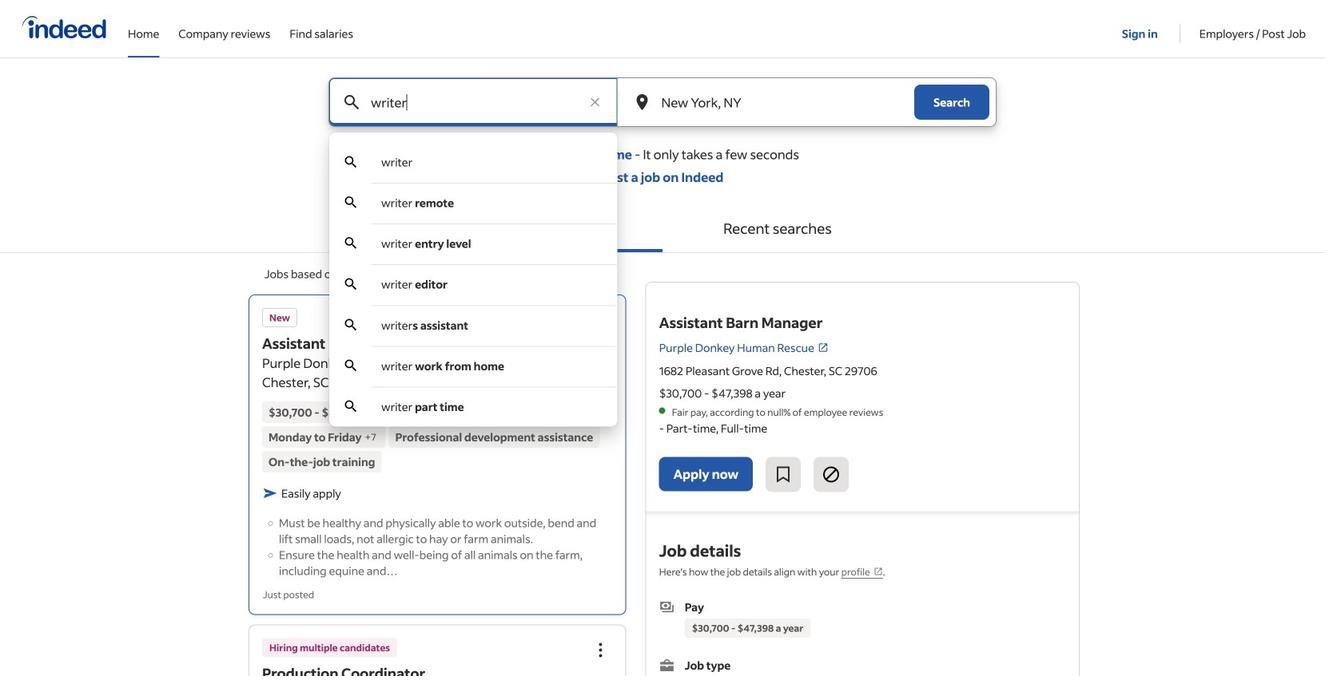 Task type: describe. For each thing, give the bounding box(es) containing it.
search: Job title, keywords, or company text field
[[368, 78, 579, 126]]

job actions for production coordinator is collapsed image
[[591, 641, 610, 661]]

not interested image
[[822, 465, 841, 485]]



Task type: locate. For each thing, give the bounding box(es) containing it.
main content
[[0, 78, 1325, 677]]

search suggestions list box
[[329, 142, 617, 427]]

group
[[583, 303, 618, 338]]

save this job image
[[774, 465, 793, 485]]

writer element
[[381, 155, 413, 169]]

Edit location text field
[[658, 78, 882, 126]]

None search field
[[316, 78, 1009, 427]]

tab list
[[0, 205, 1325, 253]]

purple donkey human rescue (opens in a new tab) image
[[818, 342, 829, 354]]

job preferences (opens in a new window) image
[[873, 567, 883, 577]]

clear what input image
[[587, 94, 603, 110]]



Task type: vqa. For each thing, say whether or not it's contained in the screenshot.
job preferences (opens in a new window) 'icon' on the bottom of page
yes



